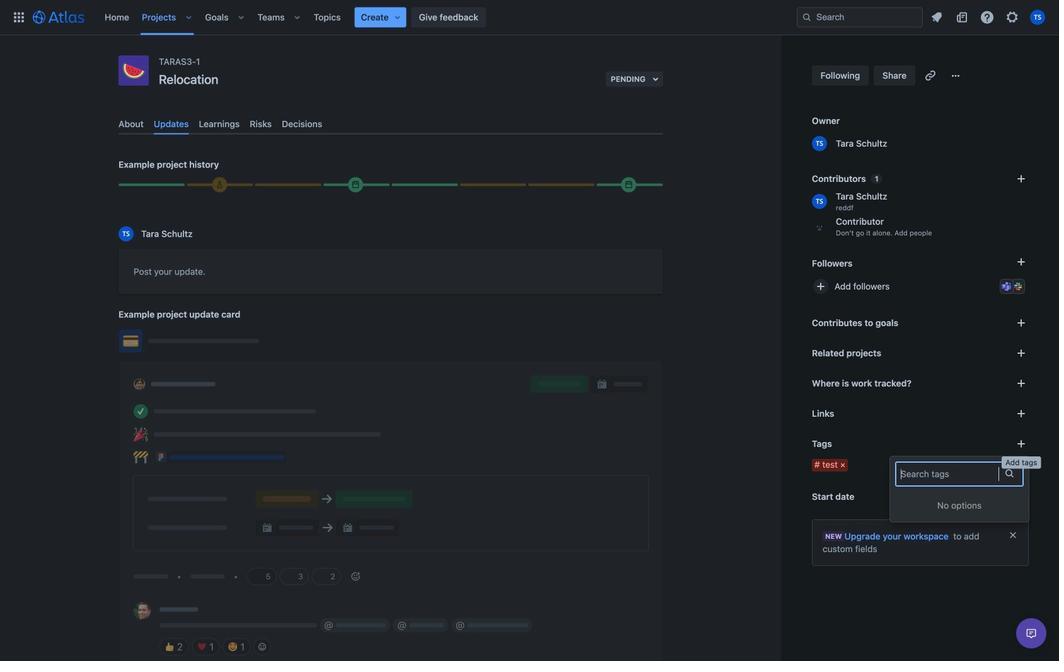 Task type: locate. For each thing, give the bounding box(es) containing it.
add related project image
[[1014, 346, 1029, 361]]

switch to... image
[[11, 10, 26, 25]]

add follower image
[[813, 279, 828, 294]]

notifications image
[[929, 10, 944, 25]]

None search field
[[797, 7, 923, 27]]

open intercom messenger image
[[1024, 627, 1039, 642]]

close tag image
[[838, 461, 848, 471]]

Search field
[[797, 7, 923, 27]]

banner
[[0, 0, 1059, 35]]

help image
[[980, 10, 995, 25]]

account image
[[1030, 10, 1045, 25]]

add team or contributors image
[[1014, 171, 1029, 187]]

top element
[[8, 0, 797, 35]]

add goals image
[[1014, 316, 1029, 331]]

add a follower image
[[1014, 255, 1029, 270]]

add link image
[[1014, 407, 1029, 422]]

tab list
[[113, 114, 668, 135]]

settings image
[[1005, 10, 1020, 25]]

tooltip
[[1002, 457, 1041, 469]]



Task type: vqa. For each thing, say whether or not it's contained in the screenshot.
Add a follower Icon
yes



Task type: describe. For each thing, give the bounding box(es) containing it.
open image
[[1002, 466, 1017, 481]]

Main content area, start typing to enter text. text field
[[134, 265, 648, 284]]

add work tracking links image
[[1014, 376, 1029, 392]]

Search tags text field
[[901, 468, 903, 481]]

search image
[[802, 12, 812, 22]]

add tag image
[[1014, 437, 1029, 452]]

msteams logo showing  channels are connected to this project image
[[1002, 282, 1012, 292]]

close banner image
[[1008, 531, 1018, 541]]

slack logo showing nan channels are connected to this project image
[[1013, 282, 1023, 292]]



